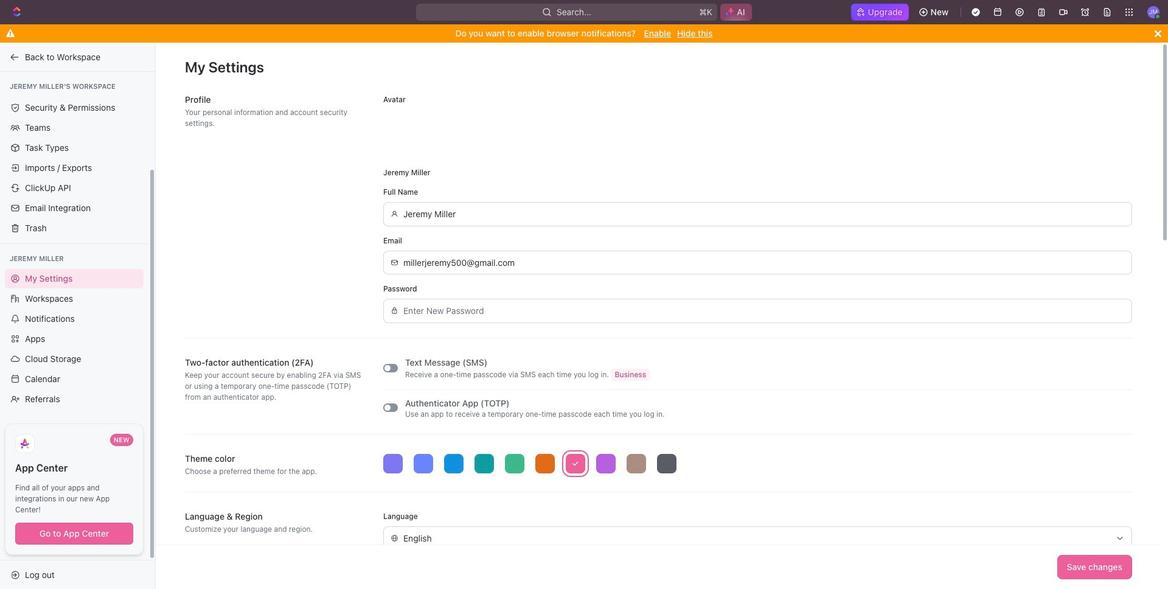 Task type: locate. For each thing, give the bounding box(es) containing it.
6 option from the left
[[535, 454, 555, 473]]

4 option from the left
[[475, 454, 494, 473]]

Enter Email text field
[[403, 251, 1125, 274]]

1 option from the left
[[383, 454, 403, 473]]

10 option from the left
[[657, 454, 677, 473]]

None text field
[[403, 527, 1111, 549]]

Enter Username text field
[[403, 203, 1125, 225]]

Enter New Password text field
[[403, 299, 1125, 322]]

list box
[[383, 454, 1132, 473]]

5 option from the left
[[505, 454, 525, 473]]

None text field
[[403, 575, 1111, 589]]

option
[[383, 454, 403, 473], [414, 454, 433, 473], [444, 454, 464, 473], [475, 454, 494, 473], [505, 454, 525, 473], [535, 454, 555, 473], [566, 454, 585, 473], [596, 454, 616, 473], [627, 454, 646, 473], [657, 454, 677, 473]]

2 option from the left
[[414, 454, 433, 473]]



Task type: describe. For each thing, give the bounding box(es) containing it.
9 option from the left
[[627, 454, 646, 473]]

3 option from the left
[[444, 454, 464, 473]]

8 option from the left
[[596, 454, 616, 473]]

available on business plans or higher element
[[611, 368, 650, 381]]

7 option from the left
[[566, 454, 585, 473]]



Task type: vqa. For each thing, say whether or not it's contained in the screenshot.
Team Space inside Dropdown Button
no



